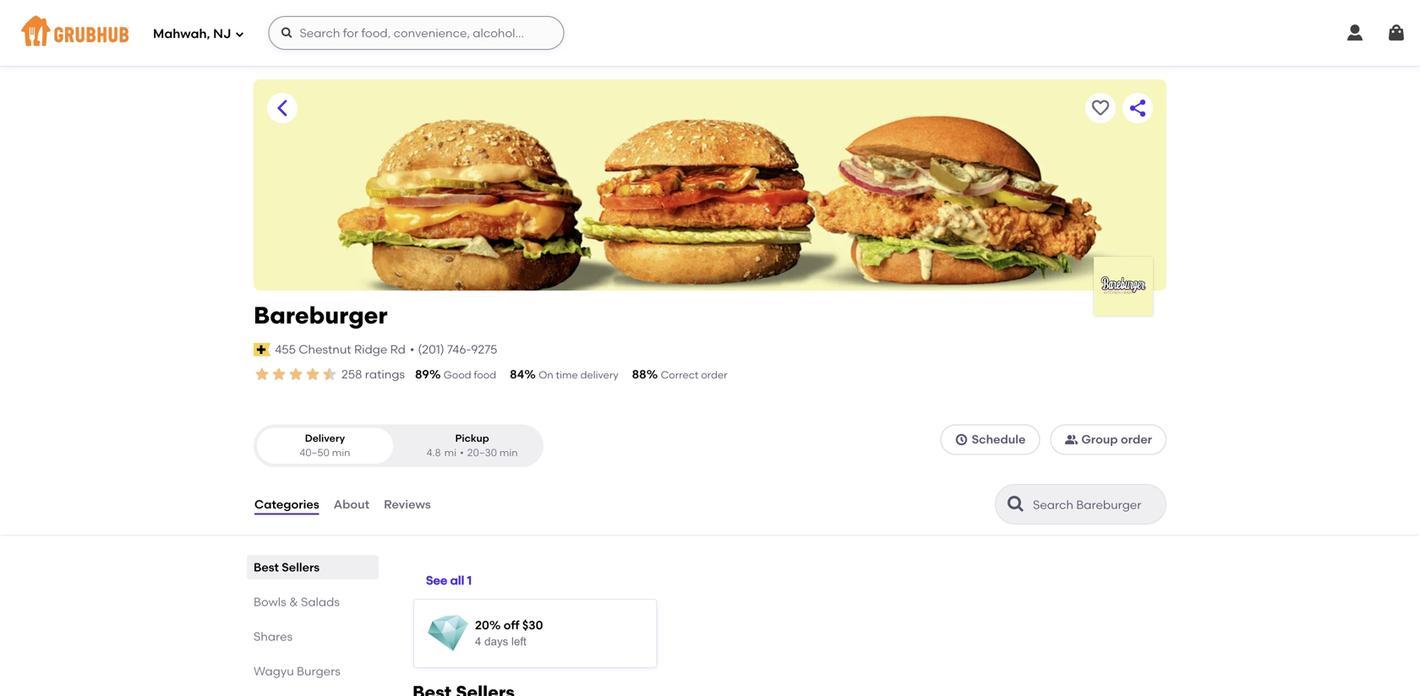 Task type: describe. For each thing, give the bounding box(es) containing it.
time
[[556, 369, 578, 381]]

9275
[[471, 343, 498, 357]]

shares
[[254, 630, 293, 644]]

ridge
[[354, 343, 388, 357]]

save this restaurant button
[[1086, 93, 1116, 123]]

on time delivery
[[539, 369, 619, 381]]

best sellers tab
[[254, 559, 372, 577]]

share icon image
[[1128, 98, 1148, 118]]

84
[[510, 367, 525, 382]]

on
[[539, 369, 554, 381]]

mahwah,
[[153, 26, 210, 42]]

20% off $30 4 days left
[[475, 619, 543, 649]]

nj
[[213, 26, 231, 42]]

svg image inside schedule button
[[955, 433, 969, 447]]

• inside pickup 4.8 mi • 20–30 min
[[460, 447, 464, 459]]

ratings
[[365, 367, 405, 382]]

chestnut
[[299, 343, 351, 357]]

delivery
[[305, 432, 345, 445]]

categories
[[255, 498, 319, 512]]

(201)
[[418, 343, 445, 357]]

455
[[275, 343, 296, 357]]

rewards image
[[428, 614, 469, 655]]

20%
[[475, 619, 501, 633]]

wagyu burgers
[[254, 665, 341, 679]]

1
[[467, 574, 472, 588]]

categories button
[[254, 475, 320, 535]]

rd
[[390, 343, 406, 357]]

wagyu burgers tab
[[254, 663, 372, 681]]

4.8
[[427, 447, 441, 459]]

main navigation navigation
[[0, 0, 1421, 66]]

Search Bareburger search field
[[1032, 497, 1161, 513]]

subscription pass image
[[254, 343, 271, 357]]

good food
[[444, 369, 497, 381]]

best
[[254, 561, 279, 575]]

schedule button
[[941, 425, 1040, 455]]

salads
[[301, 595, 340, 610]]

see all 1
[[426, 574, 472, 588]]

455 chestnut ridge rd
[[275, 343, 406, 357]]

burgers
[[297, 665, 341, 679]]

group
[[1082, 433, 1118, 447]]

bareburger logo image
[[1094, 257, 1154, 316]]

left
[[512, 636, 527, 649]]

bowls
[[254, 595, 286, 610]]

group order button
[[1051, 425, 1167, 455]]

people icon image
[[1065, 433, 1079, 447]]

search icon image
[[1006, 495, 1027, 515]]

89
[[415, 367, 429, 382]]

delivery 40–50 min
[[300, 432, 351, 459]]



Task type: locate. For each thing, give the bounding box(es) containing it.
2 min from the left
[[500, 447, 518, 459]]

order
[[701, 369, 728, 381], [1121, 433, 1153, 447]]

• right rd
[[410, 343, 415, 357]]

reviews
[[384, 498, 431, 512]]

all
[[450, 574, 465, 588]]

delivery
[[581, 369, 619, 381]]

group order
[[1082, 433, 1153, 447]]

1 vertical spatial svg image
[[955, 433, 969, 447]]

88
[[632, 367, 647, 382]]

correct order
[[661, 369, 728, 381]]

20–30
[[467, 447, 497, 459]]

order right the group at bottom right
[[1121, 433, 1153, 447]]

see all 1 button
[[426, 566, 472, 596]]

0 horizontal spatial svg image
[[955, 433, 969, 447]]

order for group order
[[1121, 433, 1153, 447]]

1 horizontal spatial order
[[1121, 433, 1153, 447]]

1 horizontal spatial svg image
[[1345, 23, 1366, 43]]

bareburger
[[254, 301, 388, 330]]

see
[[426, 574, 448, 588]]

0 vertical spatial •
[[410, 343, 415, 357]]

min inside pickup 4.8 mi • 20–30 min
[[500, 447, 518, 459]]

40–50
[[300, 447, 330, 459]]

shares tab
[[254, 628, 372, 646]]

order right correct
[[701, 369, 728, 381]]

min right 20–30
[[500, 447, 518, 459]]

pickup 4.8 mi • 20–30 min
[[427, 432, 518, 459]]

0 horizontal spatial svg image
[[235, 29, 245, 39]]

258 ratings
[[342, 367, 405, 382]]

svg image
[[1387, 23, 1407, 43], [280, 26, 294, 40], [235, 29, 245, 39]]

option group
[[254, 425, 544, 468]]

correct
[[661, 369, 699, 381]]

best sellers
[[254, 561, 320, 575]]

schedule
[[972, 433, 1026, 447]]

about button
[[333, 475, 370, 535]]

pickup
[[455, 432, 489, 445]]

save this restaurant image
[[1091, 98, 1111, 118]]

min inside the 'delivery 40–50 min'
[[332, 447, 351, 459]]

min
[[332, 447, 351, 459], [500, 447, 518, 459]]

sellers
[[282, 561, 320, 575]]

0 horizontal spatial order
[[701, 369, 728, 381]]

1 horizontal spatial min
[[500, 447, 518, 459]]

option group containing delivery 40–50 min
[[254, 425, 544, 468]]

455 chestnut ridge rd button
[[274, 341, 407, 359]]

0 horizontal spatial min
[[332, 447, 351, 459]]

bowls & salads
[[254, 595, 340, 610]]

1 vertical spatial order
[[1121, 433, 1153, 447]]

min down delivery
[[332, 447, 351, 459]]

•
[[410, 343, 415, 357], [460, 447, 464, 459]]

order inside button
[[1121, 433, 1153, 447]]

1 horizontal spatial svg image
[[280, 26, 294, 40]]

order for correct order
[[701, 369, 728, 381]]

Search for food, convenience, alcohol... search field
[[268, 16, 564, 50]]

1 vertical spatial •
[[460, 447, 464, 459]]

svg image
[[1345, 23, 1366, 43], [955, 433, 969, 447]]

1 horizontal spatial •
[[460, 447, 464, 459]]

days
[[485, 636, 508, 649]]

2 horizontal spatial svg image
[[1387, 23, 1407, 43]]

0 horizontal spatial •
[[410, 343, 415, 357]]

1 min from the left
[[332, 447, 351, 459]]

about
[[334, 498, 370, 512]]

• right "mi"
[[460, 447, 464, 459]]

• (201) 746-9275
[[410, 343, 498, 357]]

mi
[[445, 447, 457, 459]]

food
[[474, 369, 497, 381]]

&
[[289, 595, 298, 610]]

$30
[[523, 619, 543, 633]]

mahwah, nj
[[153, 26, 231, 42]]

reviews button
[[383, 475, 432, 535]]

4
[[475, 636, 482, 649]]

star icon image
[[254, 366, 271, 383], [271, 366, 288, 383], [288, 366, 304, 383], [304, 366, 321, 383], [321, 366, 338, 383], [321, 366, 338, 383]]

good
[[444, 369, 472, 381]]

caret left icon image
[[272, 98, 293, 118]]

off
[[504, 619, 520, 633]]

0 vertical spatial order
[[701, 369, 728, 381]]

(201) 746-9275 button
[[418, 341, 498, 359]]

0 vertical spatial svg image
[[1345, 23, 1366, 43]]

bowls & salads tab
[[254, 594, 372, 612]]

258
[[342, 367, 362, 382]]

wagyu
[[254, 665, 294, 679]]

746-
[[447, 343, 471, 357]]

svg image inside main navigation navigation
[[1345, 23, 1366, 43]]



Task type: vqa. For each thing, say whether or not it's contained in the screenshot.
rightmost Cookies and Crackers
no



